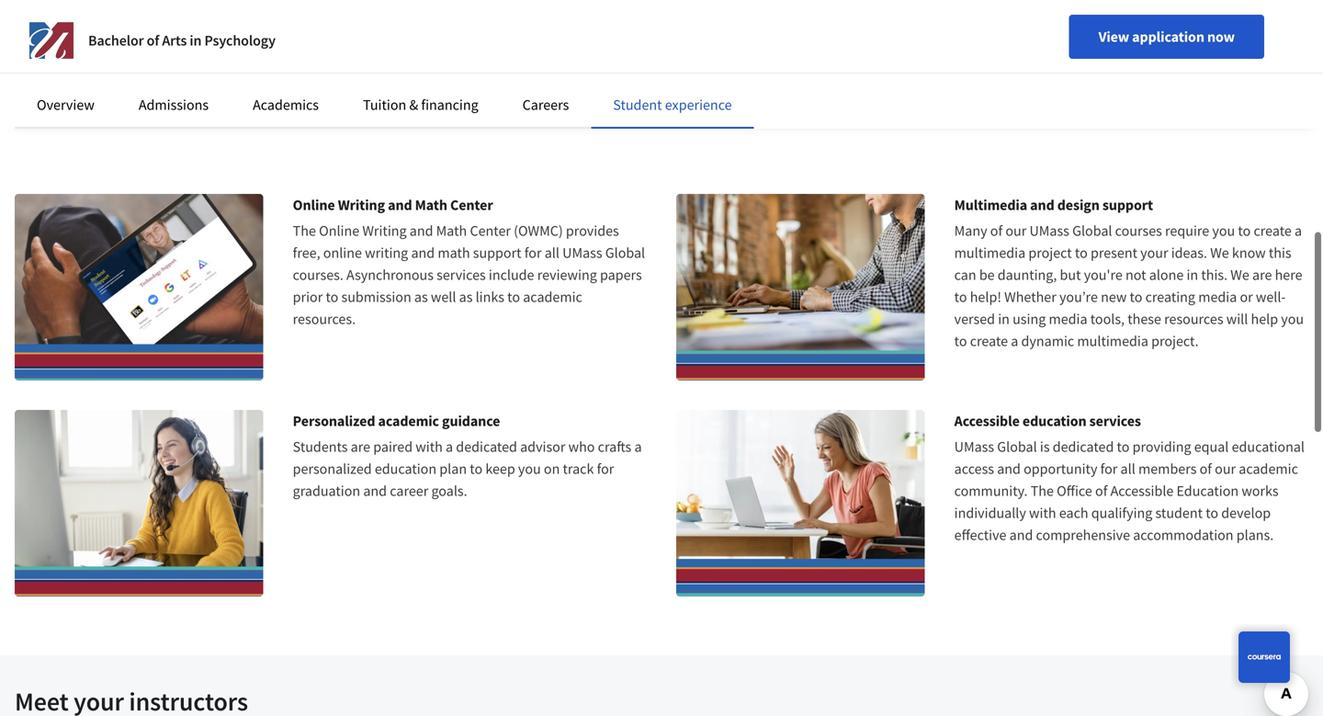 Task type: vqa. For each thing, say whether or not it's contained in the screenshot.


Task type: locate. For each thing, give the bounding box(es) containing it.
0 horizontal spatial in
[[190, 31, 202, 50]]

guidance up the plan on the bottom left
[[442, 412, 500, 430]]

writing up 'writing'
[[363, 222, 407, 240]]

require inside multimedia and design support many of our umass global courses require you to create a multimedia project to present your ideas. we know this can be daunting, but you're not alone in this. we are here to help! whether you're new to creating media or well- versed in using media tools, these resources will help you to create a dynamic multimedia project.
[[1166, 222, 1210, 240]]

financing
[[421, 96, 479, 114]]

resources inside the from day one, students gain full access to our center for instructional innovation, which offers a wide array of resources and support to enhance their educational journey. our dedicated tutors provide both synchronous and asynchronous academic assistance, ensuring students receive the help they need when they need it. whether you require immediate guidance or prefer to learn at your own pace, our tutors are here to help you succeed.
[[684, 25, 743, 43]]

we down know
[[1231, 266, 1250, 284]]

pace,
[[789, 69, 821, 87]]

to down "versed"
[[955, 332, 967, 350]]

plans.
[[1237, 526, 1274, 544]]

links
[[476, 288, 505, 306]]

0 vertical spatial create
[[1254, 222, 1292, 240]]

for
[[340, 25, 357, 43], [525, 244, 542, 262], [597, 460, 614, 478], [1101, 460, 1118, 478]]

ideas.
[[1172, 244, 1208, 262]]

0 horizontal spatial umass
[[563, 244, 603, 262]]

to up 'ensuring'
[[824, 25, 837, 43]]

for down (owmc)
[[525, 244, 542, 262]]

student
[[1156, 504, 1203, 522]]

0 horizontal spatial services
[[437, 266, 486, 284]]

0 horizontal spatial are
[[55, 91, 74, 109]]

writing up online
[[338, 196, 385, 214]]

writing
[[365, 244, 408, 262]]

1 vertical spatial umass
[[563, 244, 603, 262]]

with up the plan on the bottom left
[[416, 438, 443, 456]]

here inside the from day one, students gain full access to our center for instructional innovation, which offers a wide array of resources and support to enhance their educational journey. our dedicated tutors provide both synchronous and asynchronous academic assistance, ensuring students receive the help they need when they need it. whether you require immediate guidance or prefer to learn at your own pace, our tutors are here to help you succeed.
[[77, 91, 105, 109]]

global up papers
[[606, 244, 645, 262]]

0 vertical spatial writing
[[338, 196, 385, 214]]

students
[[105, 25, 158, 43], [15, 69, 68, 87]]

0 horizontal spatial all
[[545, 244, 560, 262]]

create up the this
[[1254, 222, 1292, 240]]

2 horizontal spatial are
[[1253, 266, 1273, 284]]

help right the
[[141, 69, 168, 87]]

services inside online writing and math center the online writing and math center (owmc) provides free, online writing and math support for all umass global courses. asynchronous services include reviewing papers prior to submission as well as links to academic resources.
[[437, 266, 486, 284]]

is
[[1040, 438, 1050, 456]]

0 horizontal spatial we
[[1211, 244, 1230, 262]]

succeed.
[[179, 91, 233, 109]]

for up the it.
[[340, 25, 357, 43]]

help down well-
[[1252, 310, 1279, 328]]

0 vertical spatial support
[[773, 25, 821, 43]]

you left succeed.
[[153, 91, 176, 109]]

1 vertical spatial in
[[1187, 266, 1199, 284]]

tutors up the it.
[[321, 47, 358, 65]]

1 vertical spatial create
[[970, 332, 1008, 350]]

academic inside accessible education services umass global is dedicated to providing equal educational access and opportunity for all members of our academic community. the office of accessible education works individually with each qualifying student to develop effective and comprehensive accommodation plans.
[[1239, 460, 1299, 478]]

media down this.
[[1199, 288, 1238, 306]]

opportunity
[[1024, 460, 1098, 478]]

many
[[955, 222, 988, 240]]

0 vertical spatial students
[[105, 25, 158, 43]]

1 horizontal spatial need
[[302, 69, 333, 87]]

instructional
[[360, 25, 438, 43]]

1 vertical spatial center
[[450, 196, 493, 214]]

support up 'ensuring'
[[773, 25, 821, 43]]

with
[[416, 438, 443, 456], [1030, 504, 1057, 522]]

assistance,
[[703, 47, 769, 65]]

using
[[1013, 310, 1046, 328]]

you're
[[1084, 266, 1123, 284]]

0 horizontal spatial whether
[[351, 69, 403, 87]]

0 vertical spatial umass
[[1030, 222, 1070, 240]]

0 vertical spatial whether
[[351, 69, 403, 87]]

1 vertical spatial support
[[1103, 196, 1154, 214]]

or inside multimedia and design support many of our umass global courses require you to create a multimedia project to present your ideas. we know this can be daunting, but you're not alone in this. we are here to help! whether you're new to creating media or well- versed in using media tools, these resources will help you to create a dynamic multimedia project.
[[1240, 288, 1254, 306]]

access inside the from day one, students gain full access to our center for instructional innovation, which offers a wide array of resources and support to enhance their educational journey. our dedicated tutors provide both synchronous and asynchronous academic assistance, ensuring students receive the help they need when they need it. whether you require immediate guidance or prefer to learn at your own pace, our tutors are here to help you succeed.
[[213, 25, 253, 43]]

this
[[1269, 244, 1292, 262]]

to down include
[[508, 288, 520, 306]]

1 horizontal spatial education
[[1023, 412, 1087, 430]]

when
[[235, 69, 269, 87]]

providing
[[1133, 438, 1192, 456]]

both
[[411, 47, 440, 65]]

to down can
[[955, 288, 967, 306]]

you left the on
[[518, 460, 541, 478]]

alone
[[1150, 266, 1184, 284]]

1 horizontal spatial here
[[1275, 266, 1303, 284]]

your up alone
[[1141, 244, 1169, 262]]

paired
[[373, 438, 413, 456]]

umass inside online writing and math center the online writing and math center (owmc) provides free, online writing and math support for all umass global courses. asynchronous services include reviewing papers prior to submission as well as links to academic resources.
[[563, 244, 603, 262]]

0 horizontal spatial your
[[728, 69, 756, 87]]

multimedia
[[955, 196, 1028, 214]]

dedicated up when
[[257, 47, 318, 65]]

all left members
[[1121, 460, 1136, 478]]

asynchronous
[[347, 266, 434, 284]]

global down design
[[1073, 222, 1113, 240]]

0 horizontal spatial the
[[293, 222, 316, 240]]

a
[[591, 25, 599, 43], [1295, 222, 1303, 240], [1011, 332, 1019, 350], [446, 438, 453, 456], [635, 438, 642, 456]]

1 vertical spatial help
[[123, 91, 151, 109]]

global left is
[[998, 438, 1038, 456]]

your inside the from day one, students gain full access to our center for instructional innovation, which offers a wide array of resources and support to enhance their educational journey. our dedicated tutors provide both synchronous and asynchronous academic assistance, ensuring students receive the help they need when they need it. whether you require immediate guidance or prefer to learn at your own pace, our tutors are here to help you succeed.
[[728, 69, 756, 87]]

academics link
[[253, 96, 319, 114]]

2 vertical spatial in
[[998, 310, 1010, 328]]

0 horizontal spatial global
[[606, 244, 645, 262]]

and left career
[[363, 482, 387, 500]]

and inside personalized academic guidance students are paired with a dedicated advisor who crafts a personalized education plan to keep you on track for graduation and career goals.
[[363, 482, 387, 500]]

education inside accessible education services umass global is dedicated to providing equal educational access and opportunity for all members of our academic community. the office of accessible education works individually with each qualifying student to develop effective and comprehensive accommodation plans.
[[1023, 412, 1087, 430]]

2 vertical spatial help
[[1252, 310, 1279, 328]]

to right the plan on the bottom left
[[470, 460, 483, 478]]

1 horizontal spatial umass
[[955, 438, 995, 456]]

1 vertical spatial education
[[375, 460, 437, 478]]

need up succeed.
[[201, 69, 232, 87]]

0 vertical spatial require
[[432, 69, 476, 87]]

our inside accessible education services umass global is dedicated to providing equal educational access and opportunity for all members of our academic community. the office of accessible education works individually with each qualifying student to develop effective and comprehensive accommodation plans.
[[1215, 460, 1236, 478]]

in left this.
[[1187, 266, 1199, 284]]

innovation,
[[441, 25, 511, 43]]

to left providing
[[1117, 438, 1130, 456]]

provide
[[361, 47, 408, 65]]

whether
[[351, 69, 403, 87], [1005, 288, 1057, 306]]

graduation
[[293, 482, 360, 500]]

resources
[[684, 25, 743, 43], [1165, 310, 1224, 328]]

educational up the
[[102, 47, 175, 65]]

2 vertical spatial global
[[998, 438, 1038, 456]]

0 horizontal spatial educational
[[102, 47, 175, 65]]

of right many
[[991, 222, 1003, 240]]

will
[[1227, 310, 1249, 328]]

personalized
[[293, 412, 375, 430]]

help
[[141, 69, 168, 87], [123, 91, 151, 109], [1252, 310, 1279, 328]]

are left paired
[[351, 438, 370, 456]]

our down multimedia
[[1006, 222, 1027, 240]]

1 vertical spatial or
[[1240, 288, 1254, 306]]

in left using
[[998, 310, 1010, 328]]

1 horizontal spatial all
[[1121, 460, 1136, 478]]

support up include
[[473, 244, 522, 262]]

and up "community."
[[998, 460, 1021, 478]]

1 horizontal spatial accessible
[[1111, 482, 1174, 500]]

1 horizontal spatial educational
[[1232, 438, 1305, 456]]

for up qualifying
[[1101, 460, 1118, 478]]

with inside personalized academic guidance students are paired with a dedicated advisor who crafts a personalized education plan to keep you on track for graduation and career goals.
[[416, 438, 443, 456]]

0 horizontal spatial support
[[473, 244, 522, 262]]

ensuring
[[772, 47, 826, 65]]

0 vertical spatial global
[[1073, 222, 1113, 240]]

accessible
[[955, 412, 1020, 430], [1111, 482, 1174, 500]]

0 horizontal spatial resources
[[684, 25, 743, 43]]

umass up project
[[1030, 222, 1070, 240]]

multimedia down tools,
[[1078, 332, 1149, 350]]

the
[[293, 222, 316, 240], [1031, 482, 1054, 500]]

guidance down asynchronous
[[548, 69, 604, 87]]

1 horizontal spatial we
[[1231, 266, 1250, 284]]

qualifying
[[1092, 504, 1153, 522]]

0 vertical spatial with
[[416, 438, 443, 456]]

0 horizontal spatial as
[[415, 288, 428, 306]]

or up will
[[1240, 288, 1254, 306]]

1 horizontal spatial require
[[1166, 222, 1210, 240]]

dedicated up opportunity
[[1053, 438, 1114, 456]]

or left prefer
[[607, 69, 620, 87]]

0 vertical spatial educational
[[102, 47, 175, 65]]

1 they from the left
[[171, 69, 198, 87]]

students left gain
[[105, 25, 158, 43]]

here
[[77, 91, 105, 109], [1275, 266, 1303, 284]]

the up free,
[[293, 222, 316, 240]]

with left each
[[1030, 504, 1057, 522]]

synchronous
[[443, 47, 521, 65]]

access up "community."
[[955, 460, 995, 478]]

whether up using
[[1005, 288, 1057, 306]]

1 vertical spatial math
[[436, 222, 467, 240]]

1 horizontal spatial global
[[998, 438, 1038, 456]]

from
[[15, 25, 47, 43]]

0 horizontal spatial require
[[432, 69, 476, 87]]

0 vertical spatial access
[[213, 25, 253, 43]]

0 vertical spatial the
[[293, 222, 316, 240]]

0 vertical spatial your
[[728, 69, 756, 87]]

umass up "community."
[[955, 438, 995, 456]]

1 vertical spatial media
[[1049, 310, 1088, 328]]

to inside personalized academic guidance students are paired with a dedicated advisor who crafts a personalized education plan to keep you on track for graduation and career goals.
[[470, 460, 483, 478]]

1 vertical spatial your
[[1141, 244, 1169, 262]]

personalized academic guidance students are paired with a dedicated advisor who crafts a personalized education plan to keep you on track for graduation and career goals.
[[293, 412, 642, 500]]

0 horizontal spatial dedicated
[[257, 47, 318, 65]]

1 horizontal spatial are
[[351, 438, 370, 456]]

0 vertical spatial multimedia
[[955, 244, 1026, 262]]

0 horizontal spatial media
[[1049, 310, 1088, 328]]

center inside the from day one, students gain full access to our center for instructional innovation, which offers a wide array of resources and support to enhance their educational journey. our dedicated tutors provide both synchronous and asynchronous academic assistance, ensuring students receive the help they need when they need it. whether you require immediate guidance or prefer to learn at your own pace, our tutors are here to help you succeed.
[[296, 25, 337, 43]]

access inside accessible education services umass global is dedicated to providing equal educational access and opportunity for all members of our academic community. the office of accessible education works individually with each qualifying student to develop effective and comprehensive accommodation plans.
[[955, 460, 995, 478]]

submission
[[341, 288, 412, 306]]

dedicated inside the from day one, students gain full access to our center for instructional innovation, which offers a wide array of resources and support to enhance their educational journey. our dedicated tutors provide both synchronous and asynchronous academic assistance, ensuring students receive the help they need when they need it. whether you require immediate guidance or prefer to learn at your own pace, our tutors are here to help you succeed.
[[257, 47, 318, 65]]

online writing and math center the online writing and math center (owmc) provides free, online writing and math support for all umass global courses. asynchronous services include reviewing papers prior to submission as well as links to academic resources.
[[293, 196, 645, 328]]

2 vertical spatial support
[[473, 244, 522, 262]]

1 horizontal spatial media
[[1199, 288, 1238, 306]]

as left well
[[415, 288, 428, 306]]

need
[[201, 69, 232, 87], [302, 69, 333, 87]]

0 vertical spatial we
[[1211, 244, 1230, 262]]

center
[[296, 25, 337, 43], [450, 196, 493, 214], [470, 222, 511, 240]]

academic inside online writing and math center the online writing and math center (owmc) provides free, online writing and math support for all umass global courses. asynchronous services include reviewing papers prior to submission as well as links to academic resources.
[[523, 288, 583, 306]]

1 vertical spatial with
[[1030, 504, 1057, 522]]

2 horizontal spatial support
[[1103, 196, 1154, 214]]

services down math
[[437, 266, 486, 284]]

access up our
[[213, 25, 253, 43]]

(owmc)
[[514, 222, 563, 240]]

and left design
[[1031, 196, 1055, 214]]

1 horizontal spatial dedicated
[[456, 438, 517, 456]]

academic inside personalized academic guidance students are paired with a dedicated advisor who crafts a personalized education plan to keep you on track for graduation and career goals.
[[378, 412, 439, 430]]

in right the arts
[[190, 31, 202, 50]]

and up asynchronous
[[410, 222, 433, 240]]

support inside multimedia and design support many of our umass global courses require you to create a multimedia project to present your ideas. we know this can be daunting, but you're not alone in this. we are here to help! whether you're new to creating media or well- versed in using media tools, these resources will help you to create a dynamic multimedia project.
[[1103, 196, 1154, 214]]

our down equal
[[1215, 460, 1236, 478]]

1 vertical spatial access
[[955, 460, 995, 478]]

1 need from the left
[[201, 69, 232, 87]]

bachelor of arts in psychology
[[88, 31, 276, 50]]

1 vertical spatial here
[[1275, 266, 1303, 284]]

1 vertical spatial tutors
[[15, 91, 52, 109]]

resources.
[[293, 310, 356, 328]]

1 horizontal spatial whether
[[1005, 288, 1057, 306]]

1 vertical spatial resources
[[1165, 310, 1224, 328]]

for down crafts
[[597, 460, 614, 478]]

we up this.
[[1211, 244, 1230, 262]]

global inside online writing and math center the online writing and math center (owmc) provides free, online writing and math support for all umass global courses. asynchronous services include reviewing papers prior to submission as well as links to academic resources.
[[606, 244, 645, 262]]

our
[[231, 47, 254, 65]]

services
[[437, 266, 486, 284], [1090, 412, 1142, 430]]

create
[[1254, 222, 1292, 240], [970, 332, 1008, 350]]

1 horizontal spatial with
[[1030, 504, 1057, 522]]

to up but
[[1075, 244, 1088, 262]]

1 horizontal spatial or
[[1240, 288, 1254, 306]]

or inside the from day one, students gain full access to our center for instructional innovation, which offers a wide array of resources and support to enhance their educational journey. our dedicated tutors provide both synchronous and asynchronous academic assistance, ensuring students receive the help they need when they need it. whether you require immediate guidance or prefer to learn at your own pace, our tutors are here to help you succeed.
[[607, 69, 620, 87]]

0 horizontal spatial need
[[201, 69, 232, 87]]

require inside the from day one, students gain full access to our center for instructional innovation, which offers a wide array of resources and support to enhance their educational journey. our dedicated tutors provide both synchronous and asynchronous academic assistance, ensuring students receive the help they need when they need it. whether you require immediate guidance or prefer to learn at your own pace, our tutors are here to help you succeed.
[[432, 69, 476, 87]]

and down which at the top
[[524, 47, 548, 65]]

students down the enhance
[[15, 69, 68, 87]]

overview link
[[37, 96, 95, 114]]

1 vertical spatial multimedia
[[1078, 332, 1149, 350]]

resources inside multimedia and design support many of our umass global courses require you to create a multimedia project to present your ideas. we know this can be daunting, but you're not alone in this. we are here to help! whether you're new to creating media or well- versed in using media tools, these resources will help you to create a dynamic multimedia project.
[[1165, 310, 1224, 328]]

1 vertical spatial global
[[606, 244, 645, 262]]

1 vertical spatial services
[[1090, 412, 1142, 430]]

0 vertical spatial are
[[55, 91, 74, 109]]

and down individually
[[1010, 526, 1033, 544]]

1 horizontal spatial multimedia
[[1078, 332, 1149, 350]]

the down opportunity
[[1031, 482, 1054, 500]]

tutors down the enhance
[[15, 91, 52, 109]]

are down receive
[[55, 91, 74, 109]]

as
[[415, 288, 428, 306], [459, 288, 473, 306]]

academic down "array"
[[640, 47, 700, 65]]

media down you're on the top right of the page
[[1049, 310, 1088, 328]]

whether down provide
[[351, 69, 403, 87]]

your inside multimedia and design support many of our umass global courses require you to create a multimedia project to present your ideas. we know this can be daunting, but you're not alone in this. we are here to help! whether you're new to creating media or well- versed in using media tools, these resources will help you to create a dynamic multimedia project.
[[1141, 244, 1169, 262]]

0 horizontal spatial access
[[213, 25, 253, 43]]

personalized
[[293, 460, 372, 478]]

1 vertical spatial whether
[[1005, 288, 1057, 306]]

resources up project.
[[1165, 310, 1224, 328]]

1 horizontal spatial access
[[955, 460, 995, 478]]

academic up paired
[[378, 412, 439, 430]]

careers
[[523, 96, 569, 114]]

0 horizontal spatial students
[[15, 69, 68, 87]]

online up free,
[[293, 196, 335, 214]]

education up career
[[375, 460, 437, 478]]

0 vertical spatial services
[[437, 266, 486, 284]]

global inside multimedia and design support many of our umass global courses require you to create a multimedia project to present your ideas. we know this can be daunting, but you're not alone in this. we are here to help! whether you're new to creating media or well- versed in using media tools, these resources will help you to create a dynamic multimedia project.
[[1073, 222, 1113, 240]]

our up academics link
[[272, 25, 293, 43]]

dedicated
[[257, 47, 318, 65], [456, 438, 517, 456], [1053, 438, 1114, 456]]

tools,
[[1091, 310, 1125, 328]]

0 vertical spatial accessible
[[955, 412, 1020, 430]]

and
[[746, 25, 770, 43], [524, 47, 548, 65], [388, 196, 412, 214], [1031, 196, 1055, 214], [410, 222, 433, 240], [411, 244, 435, 262], [998, 460, 1021, 478], [363, 482, 387, 500], [1010, 526, 1033, 544]]

accessible up "community."
[[955, 412, 1020, 430]]

create down "versed"
[[970, 332, 1008, 350]]

require up financing
[[432, 69, 476, 87]]

1 vertical spatial are
[[1253, 266, 1273, 284]]

you down both
[[406, 69, 429, 87]]

educational up works on the bottom of page
[[1232, 438, 1305, 456]]

0 horizontal spatial or
[[607, 69, 620, 87]]

they up academics
[[272, 69, 299, 87]]

support up courses
[[1103, 196, 1154, 214]]

1 vertical spatial require
[[1166, 222, 1210, 240]]

educational
[[102, 47, 175, 65], [1232, 438, 1305, 456]]

online up online
[[319, 222, 360, 240]]

1 vertical spatial guidance
[[442, 412, 500, 430]]

or
[[607, 69, 620, 87], [1240, 288, 1254, 306]]

view application now
[[1099, 28, 1235, 46]]

1 horizontal spatial your
[[1141, 244, 1169, 262]]

dedicated inside accessible education services umass global is dedicated to providing equal educational access and opportunity for all members of our academic community. the office of accessible education works individually with each qualifying student to develop effective and comprehensive accommodation plans.
[[1053, 438, 1114, 456]]

multimedia and design support many of our umass global courses require you to create a multimedia project to present your ideas. we know this can be daunting, but you're not alone in this. we are here to help! whether you're new to creating media or well- versed in using media tools, these resources will help you to create a dynamic multimedia project.
[[955, 196, 1304, 350]]

2 horizontal spatial global
[[1073, 222, 1113, 240]]

2 as from the left
[[459, 288, 473, 306]]

you
[[406, 69, 429, 87], [153, 91, 176, 109], [1213, 222, 1236, 240], [1282, 310, 1304, 328], [518, 460, 541, 478]]

require up "ideas."
[[1166, 222, 1210, 240]]

tuition
[[363, 96, 407, 114]]

need left the it.
[[302, 69, 333, 87]]

whether inside multimedia and design support many of our umass global courses require you to create a multimedia project to present your ideas. we know this can be daunting, but you're not alone in this. we are here to help! whether you're new to creating media or well- versed in using media tools, these resources will help you to create a dynamic multimedia project.
[[1005, 288, 1057, 306]]

the inside accessible education services umass global is dedicated to providing equal educational access and opportunity for all members of our academic community. the office of accessible education works individually with each qualifying student to develop effective and comprehensive accommodation plans.
[[1031, 482, 1054, 500]]

accessible up qualifying
[[1111, 482, 1174, 500]]

require
[[432, 69, 476, 87], [1166, 222, 1210, 240]]

academic up works on the bottom of page
[[1239, 460, 1299, 478]]

dedicated inside personalized academic guidance students are paired with a dedicated advisor who crafts a personalized education plan to keep you on track for graduation and career goals.
[[456, 438, 517, 456]]

1 horizontal spatial support
[[773, 25, 821, 43]]

umass
[[1030, 222, 1070, 240], [563, 244, 603, 262], [955, 438, 995, 456]]

they up admissions link
[[171, 69, 198, 87]]

the inside online writing and math center the online writing and math center (owmc) provides free, online writing and math support for all umass global courses. asynchronous services include reviewing papers prior to submission as well as links to academic resources.
[[293, 222, 316, 240]]

now
[[1208, 28, 1235, 46]]

are up well-
[[1253, 266, 1273, 284]]

for inside online writing and math center the online writing and math center (owmc) provides free, online writing and math support for all umass global courses. asynchronous services include reviewing papers prior to submission as well as links to academic resources.
[[525, 244, 542, 262]]

all
[[545, 244, 560, 262], [1121, 460, 1136, 478]]

of inside multimedia and design support many of our umass global courses require you to create a multimedia project to present your ideas. we know this can be daunting, but you're not alone in this. we are here to help! whether you're new to creating media or well- versed in using media tools, these resources will help you to create a dynamic multimedia project.
[[991, 222, 1003, 240]]

1 vertical spatial the
[[1031, 482, 1054, 500]]

our
[[272, 25, 293, 43], [824, 69, 845, 87], [1006, 222, 1027, 240], [1215, 460, 1236, 478]]

educational inside the from day one, students gain full access to our center for instructional innovation, which offers a wide array of resources and support to enhance their educational journey. our dedicated tutors provide both synchronous and asynchronous academic assistance, ensuring students receive the help they need when they need it. whether you require immediate guidance or prefer to learn at your own pace, our tutors are here to help you succeed.
[[102, 47, 175, 65]]



Task type: describe. For each thing, give the bounding box(es) containing it.
these
[[1128, 310, 1162, 328]]

creating
[[1146, 288, 1196, 306]]

0 horizontal spatial accessible
[[955, 412, 1020, 430]]

&
[[409, 96, 418, 114]]

and left math
[[411, 244, 435, 262]]

educational inside accessible education services umass global is dedicated to providing equal educational access and opportunity for all members of our academic community. the office of accessible education works individually with each qualifying student to develop effective and comprehensive accommodation plans.
[[1232, 438, 1305, 456]]

2 need from the left
[[302, 69, 333, 87]]

you inside personalized academic guidance students are paired with a dedicated advisor who crafts a personalized education plan to keep you on track for graduation and career goals.
[[518, 460, 541, 478]]

to down education
[[1206, 504, 1219, 522]]

enhance
[[15, 47, 67, 65]]

overview
[[37, 96, 95, 114]]

develop
[[1222, 504, 1271, 522]]

student experience
[[613, 96, 732, 114]]

a inside the from day one, students gain full access to our center for instructional innovation, which offers a wide array of resources and support to enhance their educational journey. our dedicated tutors provide both synchronous and asynchronous academic assistance, ensuring students receive the help they need when they need it. whether you require immediate guidance or prefer to learn at your own pace, our tutors are here to help you succeed.
[[591, 25, 599, 43]]

0 horizontal spatial tutors
[[15, 91, 52, 109]]

1 vertical spatial writing
[[363, 222, 407, 240]]

from day one, students gain full access to our center for instructional innovation, which offers a wide array of resources and support to enhance their educational journey. our dedicated tutors provide both synchronous and asynchronous academic assistance, ensuring students receive the help they need when they need it. whether you require immediate guidance or prefer to learn at your own pace, our tutors are here to help you succeed.
[[15, 25, 845, 109]]

help inside multimedia and design support many of our umass global courses require you to create a multimedia project to present your ideas. we know this can be daunting, but you're not alone in this. we are here to help! whether you're new to creating media or well- versed in using media tools, these resources will help you to create a dynamic multimedia project.
[[1252, 310, 1279, 328]]

our inside multimedia and design support many of our umass global courses require you to create a multimedia project to present your ideas. we know this can be daunting, but you're not alone in this. we are here to help! whether you're new to creating media or well- versed in using media tools, these resources will help you to create a dynamic multimedia project.
[[1006, 222, 1027, 240]]

for inside accessible education services umass global is dedicated to providing equal educational access and opportunity for all members of our academic community. the office of accessible education works individually with each qualifying student to develop effective and comprehensive accommodation plans.
[[1101, 460, 1118, 478]]

community.
[[955, 482, 1028, 500]]

to left learn
[[663, 69, 676, 87]]

tuition & financing link
[[363, 96, 479, 114]]

wide
[[602, 25, 631, 43]]

well-
[[1256, 288, 1286, 306]]

application
[[1133, 28, 1205, 46]]

not
[[1126, 266, 1147, 284]]

here inside multimedia and design support many of our umass global courses require you to create a multimedia project to present your ideas. we know this can be daunting, but you're not alone in this. we are here to help! whether you're new to creating media or well- versed in using media tools, these resources will help you to create a dynamic multimedia project.
[[1275, 266, 1303, 284]]

advisor
[[520, 438, 566, 456]]

the
[[118, 69, 138, 87]]

their
[[70, 47, 99, 65]]

to up know
[[1239, 222, 1251, 240]]

support inside online writing and math center the online writing and math center (owmc) provides free, online writing and math support for all umass global courses. asynchronous services include reviewing papers prior to submission as well as links to academic resources.
[[473, 244, 522, 262]]

be
[[980, 266, 995, 284]]

career
[[390, 482, 429, 500]]

services inside accessible education services umass global is dedicated to providing equal educational access and opportunity for all members of our academic community. the office of accessible education works individually with each qualifying student to develop effective and comprehensive accommodation plans.
[[1090, 412, 1142, 430]]

1 as from the left
[[415, 288, 428, 306]]

experience
[[665, 96, 732, 114]]

student
[[613, 96, 662, 114]]

academic inside the from day one, students gain full access to our center for instructional innovation, which offers a wide array of resources and support to enhance their educational journey. our dedicated tutors provide both synchronous and asynchronous academic assistance, ensuring students receive the help they need when they need it. whether you require immediate guidance or prefer to learn at your own pace, our tutors are here to help you succeed.
[[640, 47, 700, 65]]

0 vertical spatial in
[[190, 31, 202, 50]]

0 horizontal spatial create
[[970, 332, 1008, 350]]

prior
[[293, 288, 323, 306]]

guidance inside the from day one, students gain full access to our center for instructional innovation, which offers a wide array of resources and support to enhance their educational journey. our dedicated tutors provide both synchronous and asynchronous academic assistance, ensuring students receive the help they need when they need it. whether you require immediate guidance or prefer to learn at your own pace, our tutors are here to help you succeed.
[[548, 69, 604, 87]]

of inside the from day one, students gain full access to our center for instructional innovation, which offers a wide array of resources and support to enhance their educational journey. our dedicated tutors provide both synchronous and asynchronous academic assistance, ensuring students receive the help they need when they need it. whether you require immediate guidance or prefer to learn at your own pace, our tutors are here to help you succeed.
[[669, 25, 681, 43]]

you up know
[[1213, 222, 1236, 240]]

support inside the from day one, students gain full access to our center for instructional innovation, which offers a wide array of resources and support to enhance their educational journey. our dedicated tutors provide both synchronous and asynchronous academic assistance, ensuring students receive the help they need when they need it. whether you require immediate guidance or prefer to learn at your own pace, our tutors are here to help you succeed.
[[773, 25, 821, 43]]

keep
[[486, 460, 515, 478]]

students
[[293, 438, 348, 456]]

accommodation
[[1134, 526, 1234, 544]]

0 vertical spatial media
[[1199, 288, 1238, 306]]

all inside accessible education services umass global is dedicated to providing equal educational access and opportunity for all members of our academic community. the office of accessible education works individually with each qualifying student to develop effective and comprehensive accommodation plans.
[[1121, 460, 1136, 478]]

global inside accessible education services umass global is dedicated to providing equal educational access and opportunity for all members of our academic community. the office of accessible education works individually with each qualifying student to develop effective and comprehensive accommodation plans.
[[998, 438, 1038, 456]]

university of massachusetts global logo image
[[29, 18, 74, 63]]

1 vertical spatial online
[[319, 222, 360, 240]]

reviewing
[[537, 266, 597, 284]]

individually
[[955, 504, 1027, 522]]

comprehensive
[[1036, 526, 1131, 544]]

you down well-
[[1282, 310, 1304, 328]]

view application now button
[[1070, 15, 1265, 59]]

project.
[[1152, 332, 1199, 350]]

whether inside the from day one, students gain full access to our center for instructional innovation, which offers a wide array of resources and support to enhance their educational journey. our dedicated tutors provide both synchronous and asynchronous academic assistance, ensuring students receive the help they need when they need it. whether you require immediate guidance or prefer to learn at your own pace, our tutors are here to help you succeed.
[[351, 69, 403, 87]]

members
[[1139, 460, 1197, 478]]

of right office on the right bottom
[[1096, 482, 1108, 500]]

1 horizontal spatial students
[[105, 25, 158, 43]]

and inside multimedia and design support many of our umass global courses require you to create a multimedia project to present your ideas. we know this can be daunting, but you're not alone in this. we are here to help! whether you're new to creating media or well- versed in using media tools, these resources will help you to create a dynamic multimedia project.
[[1031, 196, 1055, 214]]

it.
[[336, 69, 348, 87]]

to up resources.
[[326, 288, 339, 306]]

2 horizontal spatial in
[[1187, 266, 1199, 284]]

our right pace,
[[824, 69, 845, 87]]

present
[[1091, 244, 1138, 262]]

psychology
[[205, 31, 276, 50]]

of left the arts
[[147, 31, 159, 50]]

1 horizontal spatial tutors
[[321, 47, 358, 65]]

online
[[323, 244, 362, 262]]

which
[[514, 25, 551, 43]]

education inside personalized academic guidance students are paired with a dedicated advisor who crafts a personalized education plan to keep you on track for graduation and career goals.
[[375, 460, 437, 478]]

are inside multimedia and design support many of our umass global courses require you to create a multimedia project to present your ideas. we know this can be daunting, but you're not alone in this. we are here to help! whether you're new to creating media or well- versed in using media tools, these resources will help you to create a dynamic multimedia project.
[[1253, 266, 1273, 284]]

2 they from the left
[[272, 69, 299, 87]]

are inside the from day one, students gain full access to our center for instructional innovation, which offers a wide array of resources and support to enhance their educational journey. our dedicated tutors provide both synchronous and asynchronous academic assistance, ensuring students receive the help they need when they need it. whether you require immediate guidance or prefer to learn at your own pace, our tutors are here to help you succeed.
[[55, 91, 74, 109]]

for inside the from day one, students gain full access to our center for instructional innovation, which offers a wide array of resources and support to enhance their educational journey. our dedicated tutors provide both synchronous and asynchronous academic assistance, ensuring students receive the help they need when they need it. whether you require immediate guidance or prefer to learn at your own pace, our tutors are here to help you succeed.
[[340, 25, 357, 43]]

guidance inside personalized academic guidance students are paired with a dedicated advisor who crafts a personalized education plan to keep you on track for graduation and career goals.
[[442, 412, 500, 430]]

0 horizontal spatial multimedia
[[955, 244, 1026, 262]]

umass inside multimedia and design support many of our umass global courses require you to create a multimedia project to present your ideas. we know this can be daunting, but you're not alone in this. we are here to help! whether you're new to creating media or well- versed in using media tools, these resources will help you to create a dynamic multimedia project.
[[1030, 222, 1070, 240]]

accessible education services umass global is dedicated to providing equal educational access and opportunity for all members of our academic community. the office of accessible education works individually with each qualifying student to develop effective and comprehensive accommodation plans.
[[955, 412, 1305, 544]]

daunting,
[[998, 266, 1057, 284]]

office
[[1057, 482, 1093, 500]]

provides
[[566, 222, 619, 240]]

for inside personalized academic guidance students are paired with a dedicated advisor who crafts a personalized education plan to keep you on track for graduation and career goals.
[[597, 460, 614, 478]]

careers link
[[523, 96, 569, 114]]

admissions link
[[139, 96, 209, 114]]

education
[[1177, 482, 1239, 500]]

to up when
[[256, 25, 269, 43]]

with inside accessible education services umass global is dedicated to providing equal educational access and opportunity for all members of our academic community. the office of accessible education works individually with each qualifying student to develop effective and comprehensive accommodation plans.
[[1030, 504, 1057, 522]]

2 vertical spatial center
[[470, 222, 511, 240]]

courses.
[[293, 266, 344, 284]]

1 horizontal spatial in
[[998, 310, 1010, 328]]

and up 'writing'
[[388, 196, 412, 214]]

are inside personalized academic guidance students are paired with a dedicated advisor who crafts a personalized education plan to keep you on track for graduation and career goals.
[[351, 438, 370, 456]]

learn
[[679, 69, 710, 87]]

to down the
[[108, 91, 120, 109]]

0 vertical spatial math
[[415, 196, 448, 214]]

immediate
[[479, 69, 545, 87]]

0 vertical spatial online
[[293, 196, 335, 214]]

own
[[759, 69, 786, 87]]

of up education
[[1200, 460, 1212, 478]]

receive
[[71, 69, 115, 87]]

to down not
[[1130, 288, 1143, 306]]

equal
[[1195, 438, 1229, 456]]

this.
[[1202, 266, 1228, 284]]

goals.
[[432, 482, 467, 500]]

can
[[955, 266, 977, 284]]

1 horizontal spatial create
[[1254, 222, 1292, 240]]

free,
[[293, 244, 320, 262]]

asynchronous
[[551, 47, 637, 65]]

papers
[[600, 266, 642, 284]]

prefer
[[623, 69, 660, 87]]

one,
[[75, 25, 102, 43]]

1 vertical spatial accessible
[[1111, 482, 1174, 500]]

umass inside accessible education services umass global is dedicated to providing equal educational access and opportunity for all members of our academic community. the office of accessible education works individually with each qualifying student to develop effective and comprehensive accommodation plans.
[[955, 438, 995, 456]]

each
[[1060, 504, 1089, 522]]

day
[[50, 25, 72, 43]]

well
[[431, 288, 456, 306]]

who
[[569, 438, 595, 456]]

0 vertical spatial help
[[141, 69, 168, 87]]

and up assistance, at the right top of page
[[746, 25, 770, 43]]

1 vertical spatial students
[[15, 69, 68, 87]]

versed
[[955, 310, 996, 328]]

help!
[[970, 288, 1002, 306]]

bachelor
[[88, 31, 144, 50]]

know
[[1233, 244, 1266, 262]]

journey.
[[178, 47, 228, 65]]

admissions
[[139, 96, 209, 114]]

all inside online writing and math center the online writing and math center (owmc) provides free, online writing and math support for all umass global courses. asynchronous services include reviewing papers prior to submission as well as links to academic resources.
[[545, 244, 560, 262]]

gain
[[161, 25, 188, 43]]

at
[[713, 69, 726, 87]]



